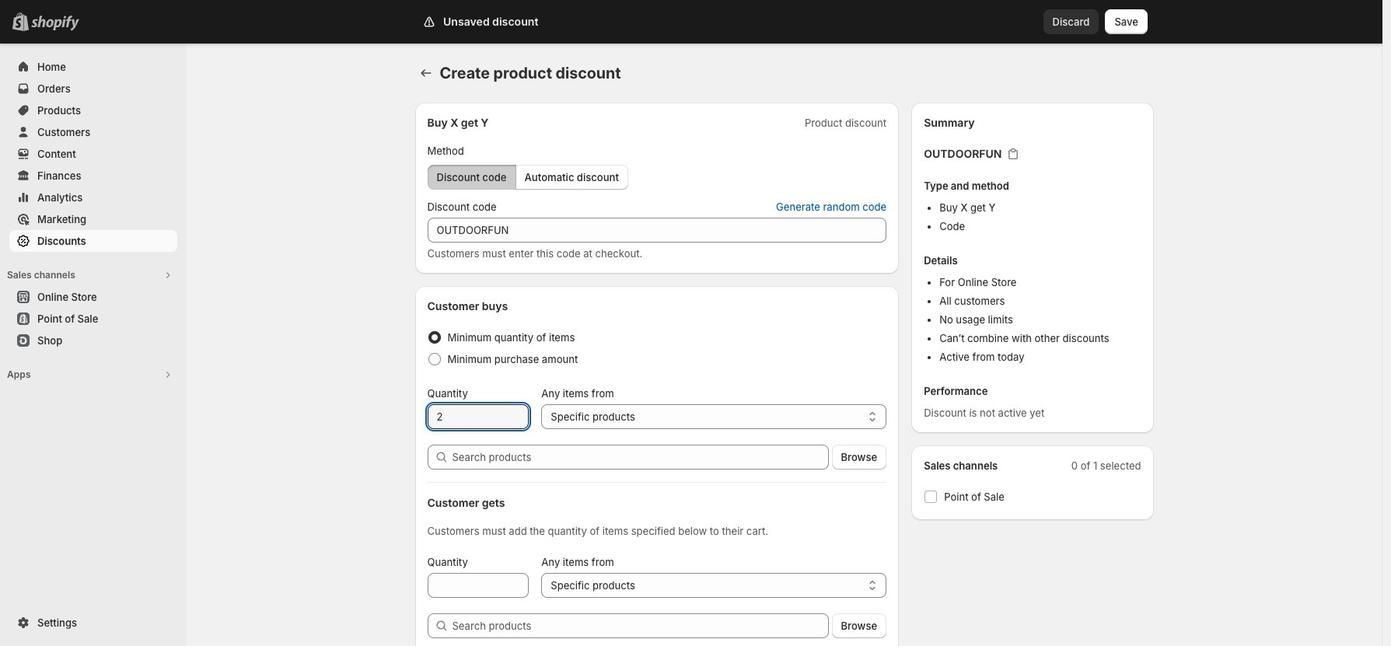 Task type: vqa. For each thing, say whether or not it's contained in the screenshot.
Shopify Image
yes



Task type: describe. For each thing, give the bounding box(es) containing it.
1 search products text field from the top
[[452, 445, 829, 470]]



Task type: locate. For each thing, give the bounding box(es) containing it.
None text field
[[427, 218, 887, 243], [427, 573, 529, 598], [427, 218, 887, 243], [427, 573, 529, 598]]

Search products text field
[[452, 445, 829, 470], [452, 614, 829, 638]]

shopify image
[[31, 16, 79, 31]]

2 search products text field from the top
[[452, 614, 829, 638]]

None text field
[[427, 404, 529, 429]]

1 vertical spatial search products text field
[[452, 614, 829, 638]]

0 vertical spatial search products text field
[[452, 445, 829, 470]]



